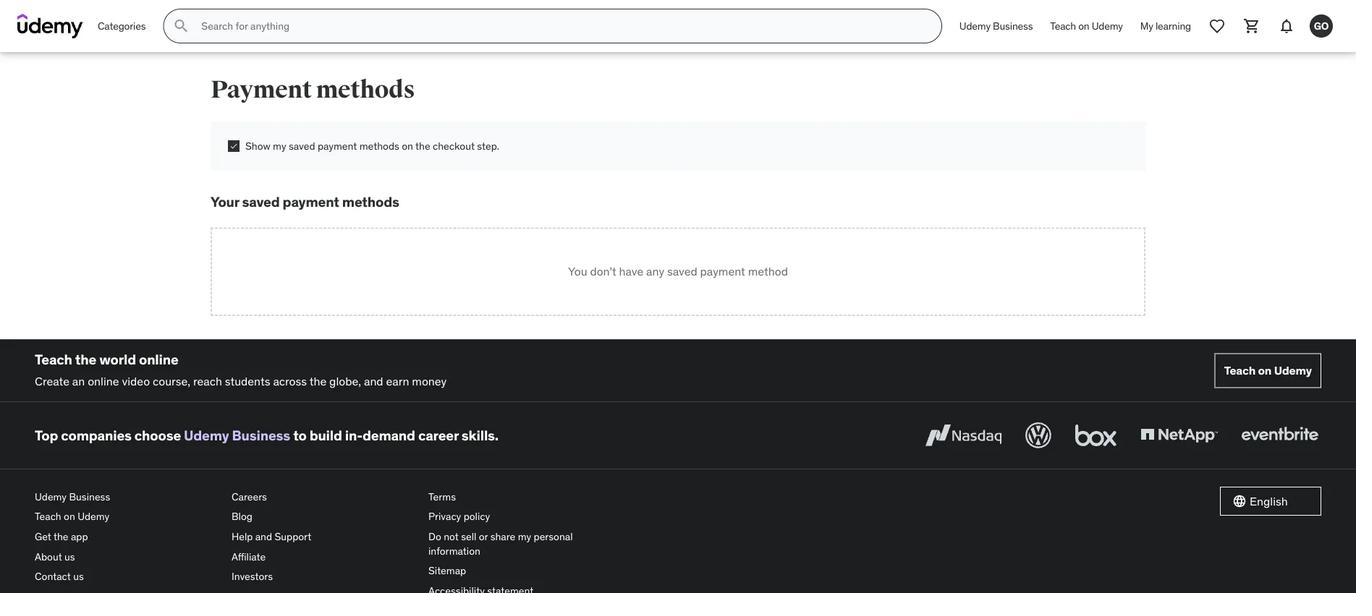 Task type: describe. For each thing, give the bounding box(es) containing it.
privacy
[[429, 510, 461, 523]]

2 vertical spatial udemy business link
[[35, 487, 220, 507]]

help
[[232, 530, 253, 543]]

app
[[71, 530, 88, 543]]

the up 'an'
[[75, 351, 96, 368]]

1 horizontal spatial online
[[139, 351, 179, 368]]

sitemap link
[[429, 561, 614, 581]]

companies
[[61, 427, 132, 444]]

udemy image
[[17, 14, 83, 38]]

any
[[647, 264, 665, 279]]

have
[[619, 264, 644, 279]]

terms link
[[429, 487, 614, 507]]

categories
[[98, 19, 146, 32]]

or
[[479, 530, 488, 543]]

help and support link
[[232, 527, 417, 547]]

create
[[35, 374, 69, 389]]

you
[[568, 264, 588, 279]]

do
[[429, 530, 441, 543]]

small image
[[1233, 494, 1247, 509]]

0 vertical spatial teach on udemy
[[1051, 19, 1123, 32]]

eventbrite image
[[1239, 420, 1322, 452]]

about
[[35, 550, 62, 563]]

get the app link
[[35, 527, 220, 547]]

english button
[[1221, 487, 1322, 516]]

and inside careers blog help and support affiliate investors
[[255, 530, 272, 543]]

1 vertical spatial us
[[73, 570, 84, 583]]

checkout
[[433, 139, 475, 152]]

volkswagen image
[[1023, 420, 1055, 452]]

support
[[275, 530, 311, 543]]

box image
[[1072, 420, 1121, 452]]

to
[[293, 427, 307, 444]]

reach
[[193, 374, 222, 389]]

my inside terms privacy policy do not sell or share my personal information sitemap
[[518, 530, 532, 543]]

0 vertical spatial us
[[65, 550, 75, 563]]

1 vertical spatial payment
[[283, 193, 339, 210]]

method
[[748, 264, 788, 279]]

on left checkout
[[402, 139, 413, 152]]

careers
[[232, 490, 267, 503]]

investors link
[[232, 567, 417, 587]]

and inside 'teach the world online create an online video course, reach students across the globe, and earn money'
[[364, 374, 383, 389]]

share
[[491, 530, 516, 543]]

world
[[99, 351, 136, 368]]

1 vertical spatial teach on udemy
[[1225, 363, 1313, 378]]

sell
[[461, 530, 477, 543]]

Search for anything text field
[[199, 14, 924, 38]]

0 vertical spatial udemy business link
[[951, 9, 1042, 43]]

sitemap
[[429, 565, 466, 578]]

information
[[429, 545, 481, 558]]

build
[[310, 427, 342, 444]]

go link
[[1305, 9, 1339, 43]]

notifications image
[[1279, 17, 1296, 35]]

choose
[[135, 427, 181, 444]]

1 vertical spatial udemy business link
[[184, 427, 290, 444]]

you don't have any saved payment method
[[568, 264, 788, 279]]

2 vertical spatial methods
[[342, 193, 399, 210]]

video
[[122, 374, 150, 389]]

2 vertical spatial saved
[[667, 264, 698, 279]]

my
[[1141, 19, 1154, 32]]

do not sell or share my personal information button
[[429, 527, 614, 561]]

wishlist image
[[1209, 17, 1226, 35]]

show
[[245, 139, 271, 152]]

english
[[1250, 494, 1288, 509]]

learning
[[1156, 19, 1192, 32]]

an
[[72, 374, 85, 389]]

udemy business
[[960, 19, 1033, 32]]

business for udemy business teach on udemy get the app about us contact us
[[69, 490, 110, 503]]

payment
[[211, 75, 312, 105]]

on inside udemy business teach on udemy get the app about us contact us
[[64, 510, 75, 523]]

netapp image
[[1138, 420, 1221, 452]]

contact us link
[[35, 567, 220, 587]]

teach inside 'teach the world online create an online video course, reach students across the globe, and earn money'
[[35, 351, 72, 368]]

in-
[[345, 427, 363, 444]]

nasdaq image
[[922, 420, 1006, 452]]



Task type: vqa. For each thing, say whether or not it's contained in the screenshot.
with in the get this course, plus 11,000+ of our top-rated courses, with personal plan.
no



Task type: locate. For each thing, give the bounding box(es) containing it.
2 horizontal spatial teach on udemy link
[[1215, 354, 1322, 388]]

2 horizontal spatial business
[[993, 19, 1033, 32]]

0 horizontal spatial teach on udemy link
[[35, 507, 220, 527]]

1 horizontal spatial business
[[232, 427, 290, 444]]

xsmall image
[[228, 140, 240, 152]]

top
[[35, 427, 58, 444]]

business for udemy business
[[993, 19, 1033, 32]]

1 vertical spatial and
[[255, 530, 272, 543]]

students
[[225, 374, 270, 389]]

teach on udemy left my
[[1051, 19, 1123, 32]]

terms
[[429, 490, 456, 503]]

get
[[35, 530, 51, 543]]

careers link
[[232, 487, 417, 507]]

saved right your
[[242, 193, 280, 210]]

udemy business link
[[951, 9, 1042, 43], [184, 427, 290, 444], [35, 487, 220, 507]]

1 horizontal spatial saved
[[289, 139, 315, 152]]

saved
[[289, 139, 315, 152], [242, 193, 280, 210], [667, 264, 698, 279]]

step.
[[477, 139, 500, 152]]

udemy
[[960, 19, 991, 32], [1092, 19, 1123, 32], [1275, 363, 1313, 378], [184, 427, 229, 444], [35, 490, 67, 503], [78, 510, 110, 523]]

1 horizontal spatial and
[[364, 374, 383, 389]]

0 horizontal spatial online
[[88, 374, 119, 389]]

on left my
[[1079, 19, 1090, 32]]

my
[[273, 139, 286, 152], [518, 530, 532, 543]]

demand
[[363, 427, 415, 444]]

online up course,
[[139, 351, 179, 368]]

and
[[364, 374, 383, 389], [255, 530, 272, 543]]

privacy policy link
[[429, 507, 614, 527]]

1 vertical spatial saved
[[242, 193, 280, 210]]

policy
[[464, 510, 490, 523]]

career
[[418, 427, 459, 444]]

1 horizontal spatial my
[[518, 530, 532, 543]]

teach on udemy link up about us link at the left of page
[[35, 507, 220, 527]]

0 vertical spatial methods
[[316, 75, 415, 105]]

my down privacy policy link
[[518, 530, 532, 543]]

your saved payment methods
[[211, 193, 399, 210]]

my learning link
[[1132, 9, 1200, 43]]

0 horizontal spatial teach on udemy
[[1051, 19, 1123, 32]]

the right get
[[54, 530, 68, 543]]

teach on udemy link left my
[[1042, 9, 1132, 43]]

0 vertical spatial and
[[364, 374, 383, 389]]

0 vertical spatial my
[[273, 139, 286, 152]]

shopping cart with 0 items image
[[1244, 17, 1261, 35]]

about us link
[[35, 547, 220, 567]]

saved right any
[[667, 264, 698, 279]]

across
[[273, 374, 307, 389]]

blog
[[232, 510, 253, 523]]

submit search image
[[173, 17, 190, 35]]

don't
[[590, 264, 617, 279]]

teach on udemy link up eventbrite image
[[1215, 354, 1322, 388]]

1 horizontal spatial teach on udemy
[[1225, 363, 1313, 378]]

0 vertical spatial teach on udemy link
[[1042, 9, 1132, 43]]

1 vertical spatial business
[[232, 427, 290, 444]]

teach on udemy link
[[1042, 9, 1132, 43], [1215, 354, 1322, 388], [35, 507, 220, 527]]

0 horizontal spatial saved
[[242, 193, 280, 210]]

top companies choose udemy business to build in-demand career skills.
[[35, 427, 499, 444]]

on up eventbrite image
[[1259, 363, 1272, 378]]

personal
[[534, 530, 573, 543]]

teach
[[1051, 19, 1077, 32], [35, 351, 72, 368], [1225, 363, 1256, 378], [35, 510, 61, 523]]

teach inside udemy business teach on udemy get the app about us contact us
[[35, 510, 61, 523]]

your
[[211, 193, 239, 210]]

1 vertical spatial online
[[88, 374, 119, 389]]

my learning
[[1141, 19, 1192, 32]]

0 horizontal spatial business
[[69, 490, 110, 503]]

0 vertical spatial online
[[139, 351, 179, 368]]

business inside udemy business teach on udemy get the app about us contact us
[[69, 490, 110, 503]]

0 horizontal spatial my
[[273, 139, 286, 152]]

0 horizontal spatial and
[[255, 530, 272, 543]]

the
[[416, 139, 431, 152], [75, 351, 96, 368], [310, 374, 327, 389], [54, 530, 68, 543]]

blog link
[[232, 507, 417, 527]]

0 vertical spatial payment
[[318, 139, 357, 152]]

go
[[1314, 19, 1329, 32]]

us right about
[[65, 550, 75, 563]]

the left checkout
[[416, 139, 431, 152]]

show my saved payment methods on the checkout step.
[[245, 139, 500, 152]]

terms privacy policy do not sell or share my personal information sitemap
[[429, 490, 573, 578]]

business
[[993, 19, 1033, 32], [232, 427, 290, 444], [69, 490, 110, 503]]

skills.
[[462, 427, 499, 444]]

1 vertical spatial teach on udemy link
[[1215, 354, 1322, 388]]

2 vertical spatial payment
[[700, 264, 746, 279]]

and right help
[[255, 530, 272, 543]]

1 horizontal spatial teach on udemy link
[[1042, 9, 1132, 43]]

not
[[444, 530, 459, 543]]

online right 'an'
[[88, 374, 119, 389]]

2 vertical spatial business
[[69, 490, 110, 503]]

2 horizontal spatial saved
[[667, 264, 698, 279]]

1 vertical spatial methods
[[360, 139, 400, 152]]

categories button
[[89, 9, 154, 43]]

payment methods
[[211, 75, 415, 105]]

the inside udemy business teach on udemy get the app about us contact us
[[54, 530, 68, 543]]

contact
[[35, 570, 71, 583]]

careers blog help and support affiliate investors
[[232, 490, 311, 583]]

my right show on the top
[[273, 139, 286, 152]]

us
[[65, 550, 75, 563], [73, 570, 84, 583]]

saved right show on the top
[[289, 139, 315, 152]]

teach the world online create an online video course, reach students across the globe, and earn money
[[35, 351, 447, 389]]

on up app
[[64, 510, 75, 523]]

udemy business teach on udemy get the app about us contact us
[[35, 490, 110, 583]]

1 vertical spatial my
[[518, 530, 532, 543]]

2 vertical spatial teach on udemy link
[[35, 507, 220, 527]]

investors
[[232, 570, 273, 583]]

payment
[[318, 139, 357, 152], [283, 193, 339, 210], [700, 264, 746, 279]]

teach on udemy
[[1051, 19, 1123, 32], [1225, 363, 1313, 378]]

0 vertical spatial business
[[993, 19, 1033, 32]]

course,
[[153, 374, 190, 389]]

on
[[1079, 19, 1090, 32], [402, 139, 413, 152], [1259, 363, 1272, 378], [64, 510, 75, 523]]

0 vertical spatial saved
[[289, 139, 315, 152]]

affiliate link
[[232, 547, 417, 567]]

teach on udemy up eventbrite image
[[1225, 363, 1313, 378]]

globe,
[[329, 374, 361, 389]]

methods
[[316, 75, 415, 105], [360, 139, 400, 152], [342, 193, 399, 210]]

earn
[[386, 374, 409, 389]]

the left the globe,
[[310, 374, 327, 389]]

money
[[412, 374, 447, 389]]

and left earn
[[364, 374, 383, 389]]

affiliate
[[232, 550, 266, 563]]

us right contact
[[73, 570, 84, 583]]

online
[[139, 351, 179, 368], [88, 374, 119, 389]]



